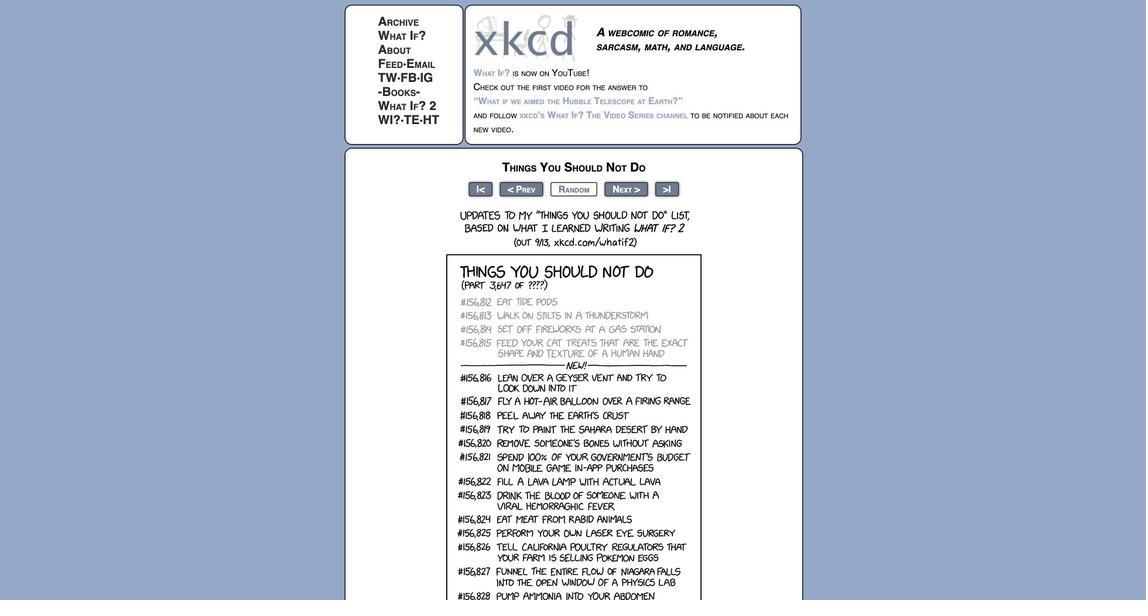 Task type: locate. For each thing, give the bounding box(es) containing it.
things you should not do image
[[446, 204, 702, 600]]

xkcd.com logo image
[[474, 13, 582, 62]]



Task type: vqa. For each thing, say whether or not it's contained in the screenshot.
Things You Should Not Do image
yes



